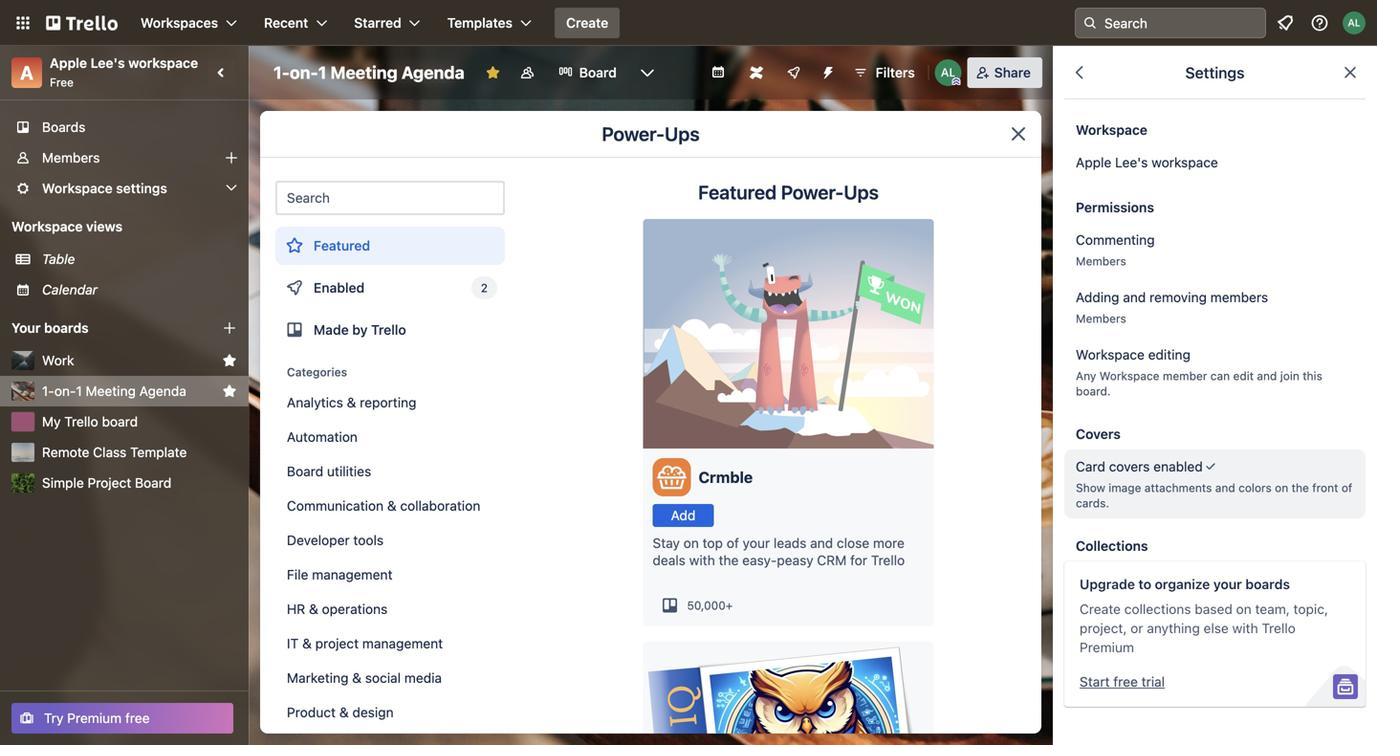 Task type: locate. For each thing, give the bounding box(es) containing it.
trello
[[371, 322, 406, 338], [64, 414, 98, 430], [872, 553, 905, 568], [1263, 621, 1296, 636]]

2 starred icon image from the top
[[222, 384, 237, 399]]

1 vertical spatial featured
[[314, 238, 370, 254]]

and right adding
[[1124, 289, 1147, 305]]

join
[[1281, 369, 1300, 383]]

2 horizontal spatial on
[[1276, 481, 1289, 495]]

and up crm
[[811, 535, 834, 551]]

0 horizontal spatial boards
[[44, 320, 89, 336]]

apple lee (applelee29) image right filters
[[936, 59, 962, 86]]

1 vertical spatial workspace
[[1152, 155, 1219, 170]]

trello down more
[[872, 553, 905, 568]]

1 horizontal spatial 1-
[[274, 62, 290, 83]]

2 vertical spatial members
[[1076, 312, 1127, 325]]

starred icon image
[[222, 353, 237, 368], [222, 384, 237, 399]]

members inside adding and removing members members
[[1076, 312, 1127, 325]]

0 vertical spatial 1-on-1 meeting agenda
[[274, 62, 465, 83]]

1-on-1 meeting agenda up board
[[42, 383, 186, 399]]

primary element
[[0, 0, 1378, 46]]

Board name text field
[[264, 57, 474, 88]]

your
[[743, 535, 770, 551], [1214, 577, 1243, 592]]

1 down recent dropdown button
[[318, 62, 327, 83]]

apple lee (applelee29) image inside primary element
[[1343, 11, 1366, 34]]

apple lee's workspace link down settings
[[1065, 145, 1366, 180]]

your up based
[[1214, 577, 1243, 592]]

0 horizontal spatial power-
[[602, 122, 665, 145]]

2 horizontal spatial board
[[580, 65, 617, 80]]

1 horizontal spatial on-
[[290, 62, 318, 83]]

50,000
[[688, 599, 726, 612]]

0 horizontal spatial premium
[[67, 710, 122, 726]]

create up project,
[[1080, 601, 1121, 617]]

featured for featured power-ups
[[699, 181, 777, 203]]

0 vertical spatial 1-
[[274, 62, 290, 83]]

1 vertical spatial premium
[[67, 710, 122, 726]]

lee's for apple lee's workspace free
[[91, 55, 125, 71]]

1 vertical spatial create
[[1080, 601, 1121, 617]]

1 vertical spatial starred icon image
[[222, 384, 237, 399]]

lee's
[[91, 55, 125, 71], [1116, 155, 1149, 170]]

create
[[566, 15, 609, 31], [1080, 601, 1121, 617]]

board inside board utilities link
[[287, 464, 324, 479]]

& inside "link"
[[387, 498, 397, 514]]

0 horizontal spatial featured
[[314, 238, 370, 254]]

premium inside upgrade to organize your boards create collections based on team, topic, project, or anything else with trello premium
[[1080, 640, 1135, 655]]

free
[[1114, 674, 1139, 690], [125, 710, 150, 726]]

featured for featured
[[314, 238, 370, 254]]

0 vertical spatial of
[[1342, 481, 1353, 495]]

1 horizontal spatial boards
[[1246, 577, 1291, 592]]

0 horizontal spatial 1-
[[42, 383, 54, 399]]

& left design
[[340, 705, 349, 721]]

starred
[[354, 15, 402, 31]]

apple lee (applelee29) image right the open information menu icon in the top right of the page
[[1343, 11, 1366, 34]]

enabled
[[1154, 459, 1204, 475]]

1- up my
[[42, 383, 54, 399]]

and inside adding and removing members members
[[1124, 289, 1147, 305]]

0 horizontal spatial apple
[[50, 55, 87, 71]]

your up easy-
[[743, 535, 770, 551]]

1 vertical spatial the
[[719, 553, 739, 568]]

workspace up the table
[[11, 219, 83, 234]]

0 horizontal spatial of
[[727, 535, 740, 551]]

commenting
[[1076, 232, 1156, 248]]

remote
[[42, 444, 89, 460]]

0 vertical spatial your
[[743, 535, 770, 551]]

workspace for apple lee's workspace free
[[128, 55, 198, 71]]

of inside show image attachments and colors on the front of cards.
[[1342, 481, 1353, 495]]

open information menu image
[[1311, 13, 1330, 33]]

simple project board
[[42, 475, 172, 491]]

settings
[[1186, 64, 1245, 82]]

1 vertical spatial apple
[[1076, 155, 1112, 170]]

or
[[1131, 621, 1144, 636]]

0 horizontal spatial on-
[[54, 383, 76, 399]]

1 horizontal spatial apple lee's workspace link
[[1065, 145, 1366, 180]]

1 horizontal spatial board
[[287, 464, 324, 479]]

management
[[312, 567, 393, 583], [363, 636, 443, 652]]

members
[[42, 150, 100, 166], [1076, 255, 1127, 268], [1076, 312, 1127, 325]]

start
[[1080, 674, 1110, 690]]

1 horizontal spatial lee's
[[1116, 155, 1149, 170]]

on right colors
[[1276, 481, 1289, 495]]

edit
[[1234, 369, 1255, 383]]

else
[[1204, 621, 1229, 636]]

& right it
[[302, 636, 312, 652]]

2 vertical spatial on
[[1237, 601, 1252, 617]]

workspace settings button
[[0, 173, 249, 204]]

remote class template
[[42, 444, 187, 460]]

apple up permissions
[[1076, 155, 1112, 170]]

board left the 'customize views' icon
[[580, 65, 617, 80]]

with inside stay on top of your leads and close more deals with the easy-peasy crm for trello
[[690, 553, 716, 568]]

0 vertical spatial create
[[566, 15, 609, 31]]

1- down recent
[[274, 62, 290, 83]]

board down template
[[135, 475, 172, 491]]

& for operations
[[309, 601, 318, 617]]

create button
[[555, 8, 620, 38]]

meeting up board
[[86, 383, 136, 399]]

premium inside button
[[67, 710, 122, 726]]

apple lee's workspace link down back to home image
[[50, 55, 198, 71]]

covers
[[1076, 426, 1121, 442]]

members inside members "link"
[[42, 150, 100, 166]]

and left join
[[1258, 369, 1278, 383]]

my trello board link
[[42, 412, 237, 432]]

& down board utilities link
[[387, 498, 397, 514]]

0 horizontal spatial lee's
[[91, 55, 125, 71]]

editing
[[1149, 347, 1191, 363]]

1 horizontal spatial apple lee (applelee29) image
[[1343, 11, 1366, 34]]

starred button
[[343, 8, 432, 38]]

workspace up permissions
[[1152, 155, 1219, 170]]

workspace up any
[[1076, 347, 1145, 363]]

of right the front
[[1342, 481, 1353, 495]]

apple inside apple lee's workspace free
[[50, 55, 87, 71]]

0 vertical spatial agenda
[[402, 62, 465, 83]]

board.
[[1076, 385, 1111, 398]]

0 horizontal spatial the
[[719, 553, 739, 568]]

1 up the my trello board
[[76, 383, 82, 399]]

board inside board link
[[580, 65, 617, 80]]

0 horizontal spatial ups
[[665, 122, 700, 145]]

boards up team,
[[1246, 577, 1291, 592]]

members down commenting
[[1076, 255, 1127, 268]]

with down top
[[690, 553, 716, 568]]

1 vertical spatial lee's
[[1116, 155, 1149, 170]]

on inside upgrade to organize your boards create collections based on team, topic, project, or anything else with trello premium
[[1237, 601, 1252, 617]]

collections
[[1076, 538, 1149, 554]]

1 horizontal spatial create
[[1080, 601, 1121, 617]]

0 vertical spatial ups
[[665, 122, 700, 145]]

workspace down workspaces
[[128, 55, 198, 71]]

workspace for apple lee's workspace
[[1152, 155, 1219, 170]]

trello right my
[[64, 414, 98, 430]]

simple project board link
[[42, 474, 237, 493]]

board for board utilities
[[287, 464, 324, 479]]

create up board link
[[566, 15, 609, 31]]

boards up work
[[44, 320, 89, 336]]

& for social
[[352, 670, 362, 686]]

0 vertical spatial meeting
[[331, 62, 398, 83]]

premium down project,
[[1080, 640, 1135, 655]]

and left colors
[[1216, 481, 1236, 495]]

on-
[[290, 62, 318, 83], [54, 383, 76, 399]]

board utilities
[[287, 464, 371, 479]]

1 vertical spatial with
[[1233, 621, 1259, 636]]

0 horizontal spatial with
[[690, 553, 716, 568]]

1 vertical spatial on-
[[54, 383, 76, 399]]

1 horizontal spatial premium
[[1080, 640, 1135, 655]]

1 horizontal spatial featured
[[699, 181, 777, 203]]

0 vertical spatial lee's
[[91, 55, 125, 71]]

1 vertical spatial agenda
[[139, 383, 186, 399]]

free left trial
[[1114, 674, 1139, 690]]

close
[[837, 535, 870, 551]]

and
[[1124, 289, 1147, 305], [1258, 369, 1278, 383], [1216, 481, 1236, 495], [811, 535, 834, 551]]

& for reporting
[[347, 395, 356, 411]]

0 vertical spatial 1
[[318, 62, 327, 83]]

templates button
[[436, 8, 544, 38]]

0 vertical spatial apple lee (applelee29) image
[[1343, 11, 1366, 34]]

file
[[287, 567, 309, 583]]

0 vertical spatial featured
[[699, 181, 777, 203]]

0 horizontal spatial on
[[684, 535, 699, 551]]

+
[[726, 599, 733, 612]]

design
[[353, 705, 394, 721]]

1 vertical spatial management
[[363, 636, 443, 652]]

workspace inside dropdown button
[[42, 180, 113, 196]]

featured
[[699, 181, 777, 203], [314, 238, 370, 254]]

trello down team,
[[1263, 621, 1296, 636]]

1 vertical spatial members
[[1076, 255, 1127, 268]]

1 vertical spatial meeting
[[86, 383, 136, 399]]

0 horizontal spatial free
[[125, 710, 150, 726]]

your inside upgrade to organize your boards create collections based on team, topic, project, or anything else with trello premium
[[1214, 577, 1243, 592]]

board for board
[[580, 65, 617, 80]]

lee's inside apple lee's workspace free
[[91, 55, 125, 71]]

workspace up workspace views
[[42, 180, 113, 196]]

0 vertical spatial apple
[[50, 55, 87, 71]]

workspace for workspace
[[1076, 122, 1148, 138]]

1 vertical spatial 1-
[[42, 383, 54, 399]]

on- down work
[[54, 383, 76, 399]]

management down hr & operations link
[[363, 636, 443, 652]]

0 horizontal spatial workspace
[[128, 55, 198, 71]]

lee's up permissions
[[1116, 155, 1149, 170]]

& left social
[[352, 670, 362, 686]]

on left team,
[[1237, 601, 1252, 617]]

1 horizontal spatial 1-on-1 meeting agenda
[[274, 62, 465, 83]]

0 horizontal spatial board
[[135, 475, 172, 491]]

board
[[102, 414, 138, 430]]

1 horizontal spatial apple
[[1076, 155, 1112, 170]]

meeting
[[331, 62, 398, 83], [86, 383, 136, 399]]

back to home image
[[46, 8, 118, 38]]

product & design link
[[276, 698, 505, 728]]

management up the operations
[[312, 567, 393, 583]]

workspace up 'apple lee's workspace'
[[1076, 122, 1148, 138]]

with
[[690, 553, 716, 568], [1233, 621, 1259, 636]]

on- down recent dropdown button
[[290, 62, 318, 83]]

1 horizontal spatial agenda
[[402, 62, 465, 83]]

1 vertical spatial apple lee (applelee29) image
[[936, 59, 962, 86]]

workspace inside apple lee's workspace free
[[128, 55, 198, 71]]

50,000 +
[[688, 599, 733, 612]]

show image attachments and colors on the front of cards.
[[1076, 481, 1353, 510]]

agenda left star or unstar board image
[[402, 62, 465, 83]]

workspace for workspace settings
[[42, 180, 113, 196]]

lee's down back to home image
[[91, 55, 125, 71]]

members down boards
[[42, 150, 100, 166]]

calendar power-up image
[[711, 64, 726, 79]]

board utilities link
[[276, 456, 505, 487]]

by
[[352, 322, 368, 338]]

workspaces button
[[129, 8, 249, 38]]

0 vertical spatial starred icon image
[[222, 353, 237, 368]]

try
[[44, 710, 64, 726]]

add button
[[653, 504, 714, 527]]

1 horizontal spatial power-
[[781, 181, 844, 203]]

on left top
[[684, 535, 699, 551]]

1 horizontal spatial meeting
[[331, 62, 398, 83]]

premium right try
[[67, 710, 122, 726]]

0 vertical spatial management
[[312, 567, 393, 583]]

confluence icon image
[[750, 66, 763, 79]]

and inside stay on top of your leads and close more deals with the easy-peasy crm for trello
[[811, 535, 834, 551]]

categories
[[287, 366, 347, 379]]

& for collaboration
[[387, 498, 397, 514]]

members down adding
[[1076, 312, 1127, 325]]

1 vertical spatial boards
[[1246, 577, 1291, 592]]

agenda up my trello board link in the left of the page
[[139, 383, 186, 399]]

start free trial
[[1080, 674, 1166, 690]]

the left the front
[[1292, 481, 1310, 495]]

and inside 'workspace editing any workspace member can edit and join this board.'
[[1258, 369, 1278, 383]]

1 horizontal spatial of
[[1342, 481, 1353, 495]]

0 horizontal spatial meeting
[[86, 383, 136, 399]]

workspace
[[1076, 122, 1148, 138], [42, 180, 113, 196], [11, 219, 83, 234], [1076, 347, 1145, 363], [1100, 369, 1160, 383]]

made by trello link
[[276, 311, 505, 349]]

& right hr
[[309, 601, 318, 617]]

apple up free
[[50, 55, 87, 71]]

0 vertical spatial on-
[[290, 62, 318, 83]]

0 vertical spatial free
[[1114, 674, 1139, 690]]

free right try
[[125, 710, 150, 726]]

1 horizontal spatial the
[[1292, 481, 1310, 495]]

filters button
[[848, 57, 921, 88]]

1 horizontal spatial your
[[1214, 577, 1243, 592]]

hr & operations link
[[276, 594, 505, 625]]

1 horizontal spatial 1
[[318, 62, 327, 83]]

the inside show image attachments and colors on the front of cards.
[[1292, 481, 1310, 495]]

1 vertical spatial 1
[[76, 383, 82, 399]]

agenda inside button
[[139, 383, 186, 399]]

0 vertical spatial members
[[42, 150, 100, 166]]

0 vertical spatial the
[[1292, 481, 1310, 495]]

1-on-1 meeting agenda down starred
[[274, 62, 465, 83]]

0 vertical spatial workspace
[[128, 55, 198, 71]]

0 horizontal spatial create
[[566, 15, 609, 31]]

marketing & social media link
[[276, 663, 505, 694]]

trello right by
[[371, 322, 406, 338]]

of right top
[[727, 535, 740, 551]]

& right analytics
[[347, 395, 356, 411]]

1-on-1 meeting agenda inside 1-on-1 meeting agenda button
[[42, 383, 186, 399]]

1 vertical spatial of
[[727, 535, 740, 551]]

1 horizontal spatial workspace
[[1152, 155, 1219, 170]]

1- inside button
[[42, 383, 54, 399]]

1 vertical spatial your
[[1214, 577, 1243, 592]]

the inside stay on top of your leads and close more deals with the easy-peasy crm for trello
[[719, 553, 739, 568]]

1 starred icon image from the top
[[222, 353, 237, 368]]

0 horizontal spatial 1
[[76, 383, 82, 399]]

a
[[20, 61, 33, 84]]

boards
[[44, 320, 89, 336], [1246, 577, 1291, 592]]

&
[[347, 395, 356, 411], [387, 498, 397, 514], [309, 601, 318, 617], [302, 636, 312, 652], [352, 670, 362, 686], [340, 705, 349, 721]]

& for design
[[340, 705, 349, 721]]

of inside stay on top of your leads and close more deals with the easy-peasy crm for trello
[[727, 535, 740, 551]]

0 horizontal spatial apple lee's workspace link
[[50, 55, 198, 71]]

the down top
[[719, 553, 739, 568]]

1 vertical spatial 1-on-1 meeting agenda
[[42, 383, 186, 399]]

add
[[671, 508, 696, 523]]

1 horizontal spatial on
[[1237, 601, 1252, 617]]

the
[[1292, 481, 1310, 495], [719, 553, 739, 568]]

1 inside button
[[76, 383, 82, 399]]

meeting down starred
[[331, 62, 398, 83]]

1-on-1 meeting agenda button
[[42, 382, 214, 401]]

0 vertical spatial on
[[1276, 481, 1289, 495]]

board down automation
[[287, 464, 324, 479]]

0 horizontal spatial 1-on-1 meeting agenda
[[42, 383, 186, 399]]

0 vertical spatial with
[[690, 553, 716, 568]]

apple lee (applelee29) image
[[1343, 11, 1366, 34], [936, 59, 962, 86]]

with right else
[[1233, 621, 1259, 636]]

of
[[1342, 481, 1353, 495], [727, 535, 740, 551]]

on
[[1276, 481, 1289, 495], [684, 535, 699, 551], [1237, 601, 1252, 617]]

0 horizontal spatial your
[[743, 535, 770, 551]]

on- inside button
[[54, 383, 76, 399]]

1 horizontal spatial with
[[1233, 621, 1259, 636]]

1 vertical spatial power-
[[781, 181, 844, 203]]

0 vertical spatial premium
[[1080, 640, 1135, 655]]

workspace for workspace editing any workspace member can edit and join this board.
[[1076, 347, 1145, 363]]



Task type: describe. For each thing, give the bounding box(es) containing it.
workspace up board.
[[1100, 369, 1160, 383]]

1 vertical spatial free
[[125, 710, 150, 726]]

workspace visible image
[[520, 65, 536, 80]]

utilities
[[327, 464, 371, 479]]

communication
[[287, 498, 384, 514]]

peasy
[[777, 553, 814, 568]]

marketing
[[287, 670, 349, 686]]

analytics
[[287, 395, 343, 411]]

start free trial button
[[1080, 673, 1166, 692]]

your boards with 5 items element
[[11, 317, 193, 340]]

stay
[[653, 535, 680, 551]]

1 vertical spatial ups
[[844, 181, 879, 203]]

members inside commenting members
[[1076, 255, 1127, 268]]

file management link
[[276, 560, 505, 590]]

covers
[[1110, 459, 1151, 475]]

developer tools
[[287, 533, 384, 548]]

stay on top of your leads and close more deals with the easy-peasy crm for trello
[[653, 535, 905, 568]]

0 vertical spatial power-
[[602, 122, 665, 145]]

your inside stay on top of your leads and close more deals with the easy-peasy crm for trello
[[743, 535, 770, 551]]

adding
[[1076, 289, 1120, 305]]

boards link
[[0, 112, 249, 143]]

workspace for workspace views
[[11, 219, 83, 234]]

featured link
[[276, 227, 505, 265]]

product
[[287, 705, 336, 721]]

1 horizontal spatial free
[[1114, 674, 1139, 690]]

on inside show image attachments and colors on the front of cards.
[[1276, 481, 1289, 495]]

based
[[1195, 601, 1233, 617]]

1-on-1 meeting agenda inside board name text field
[[274, 62, 465, 83]]

more
[[874, 535, 905, 551]]

search image
[[1083, 15, 1099, 31]]

apple for apple lee's workspace
[[1076, 155, 1112, 170]]

show
[[1076, 481, 1106, 495]]

starred icon image for work
[[222, 353, 237, 368]]

create inside upgrade to organize your boards create collections based on team, topic, project, or anything else with trello premium
[[1080, 601, 1121, 617]]

0 horizontal spatial apple lee (applelee29) image
[[936, 59, 962, 86]]

automation link
[[276, 422, 505, 453]]

reporting
[[360, 395, 417, 411]]

0 notifications image
[[1275, 11, 1298, 34]]

made by trello
[[314, 322, 406, 338]]

meeting inside button
[[86, 383, 136, 399]]

calendar link
[[42, 280, 237, 300]]

1 vertical spatial apple lee's workspace link
[[1065, 145, 1366, 180]]

anything
[[1148, 621, 1201, 636]]

adding and removing members members
[[1076, 289, 1269, 325]]

developer
[[287, 533, 350, 548]]

apple for apple lee's workspace free
[[50, 55, 87, 71]]

board inside "simple project board" link
[[135, 475, 172, 491]]

Search field
[[1099, 9, 1266, 37]]

commenting members
[[1076, 232, 1156, 268]]

media
[[405, 670, 442, 686]]

tools
[[354, 533, 384, 548]]

0 vertical spatial boards
[[44, 320, 89, 336]]

customize views image
[[638, 63, 657, 82]]

featured power-ups
[[699, 181, 879, 203]]

a link
[[11, 57, 42, 88]]

project
[[88, 475, 131, 491]]

members link
[[0, 143, 249, 173]]

members
[[1211, 289, 1269, 305]]

member
[[1163, 369, 1208, 383]]

trial
[[1142, 674, 1166, 690]]

cards.
[[1076, 497, 1110, 510]]

and inside show image attachments and colors on the front of cards.
[[1216, 481, 1236, 495]]

developer tools link
[[276, 525, 505, 556]]

it & project management
[[287, 636, 443, 652]]

meeting inside board name text field
[[331, 62, 398, 83]]

try premium free button
[[11, 703, 233, 734]]

marketing & social media
[[287, 670, 442, 686]]

work
[[42, 353, 74, 368]]

can
[[1211, 369, 1231, 383]]

workspace navigation collapse icon image
[[209, 59, 235, 86]]

workspace views
[[11, 219, 123, 234]]

analytics & reporting
[[287, 395, 417, 411]]

leads
[[774, 535, 807, 551]]

trello inside stay on top of your leads and close more deals with the easy-peasy crm for trello
[[872, 553, 905, 568]]

with inside upgrade to organize your boards create collections based on team, topic, project, or anything else with trello premium
[[1233, 621, 1259, 636]]

project
[[315, 636, 359, 652]]

this member is an admin of this board. image
[[953, 78, 961, 86]]

remote class template link
[[42, 443, 237, 462]]

boards
[[42, 119, 85, 135]]

project,
[[1080, 621, 1128, 636]]

create inside create button
[[566, 15, 609, 31]]

star or unstar board image
[[486, 65, 501, 80]]

1 inside board name text field
[[318, 62, 327, 83]]

calendar
[[42, 282, 98, 298]]

lee's for apple lee's workspace
[[1116, 155, 1149, 170]]

0 vertical spatial apple lee's workspace link
[[50, 55, 198, 71]]

workspace settings
[[42, 180, 167, 196]]

share
[[995, 65, 1032, 80]]

add board image
[[222, 321, 237, 336]]

on inside stay on top of your leads and close more deals with the easy-peasy crm for trello
[[684, 535, 699, 551]]

starred icon image for 1-on-1 meeting agenda
[[222, 384, 237, 399]]

crm
[[818, 553, 847, 568]]

on- inside board name text field
[[290, 62, 318, 83]]

card
[[1076, 459, 1106, 475]]

views
[[86, 219, 123, 234]]

it & project management link
[[276, 629, 505, 659]]

my
[[42, 414, 61, 430]]

deals
[[653, 553, 686, 568]]

collections
[[1125, 601, 1192, 617]]

attachments
[[1145, 481, 1213, 495]]

template
[[130, 444, 187, 460]]

communication & collaboration link
[[276, 491, 505, 522]]

top
[[703, 535, 723, 551]]

trello inside upgrade to organize your boards create collections based on team, topic, project, or anything else with trello premium
[[1263, 621, 1296, 636]]

1- inside board name text field
[[274, 62, 290, 83]]

settings
[[116, 180, 167, 196]]

& for project
[[302, 636, 312, 652]]

2
[[481, 281, 488, 295]]

Search text field
[[276, 181, 505, 215]]

automation image
[[813, 57, 840, 84]]

image
[[1109, 481, 1142, 495]]

agenda inside board name text field
[[402, 62, 465, 83]]

upgrade
[[1080, 577, 1136, 592]]

colors
[[1239, 481, 1272, 495]]

board link
[[547, 57, 629, 88]]

my trello board
[[42, 414, 138, 430]]

collaboration
[[400, 498, 481, 514]]

workspace editing any workspace member can edit and join this board.
[[1076, 347, 1323, 398]]

easy-
[[743, 553, 777, 568]]

templates
[[448, 15, 513, 31]]

power ups image
[[786, 65, 802, 80]]

card covers enabled
[[1076, 459, 1204, 475]]

workspaces
[[141, 15, 218, 31]]

table link
[[42, 250, 237, 269]]

boards inside upgrade to organize your boards create collections based on team, topic, project, or anything else with trello premium
[[1246, 577, 1291, 592]]

for
[[851, 553, 868, 568]]

communication & collaboration
[[287, 498, 481, 514]]

your
[[11, 320, 41, 336]]

it
[[287, 636, 299, 652]]



Task type: vqa. For each thing, say whether or not it's contained in the screenshot.
Custom at the right
no



